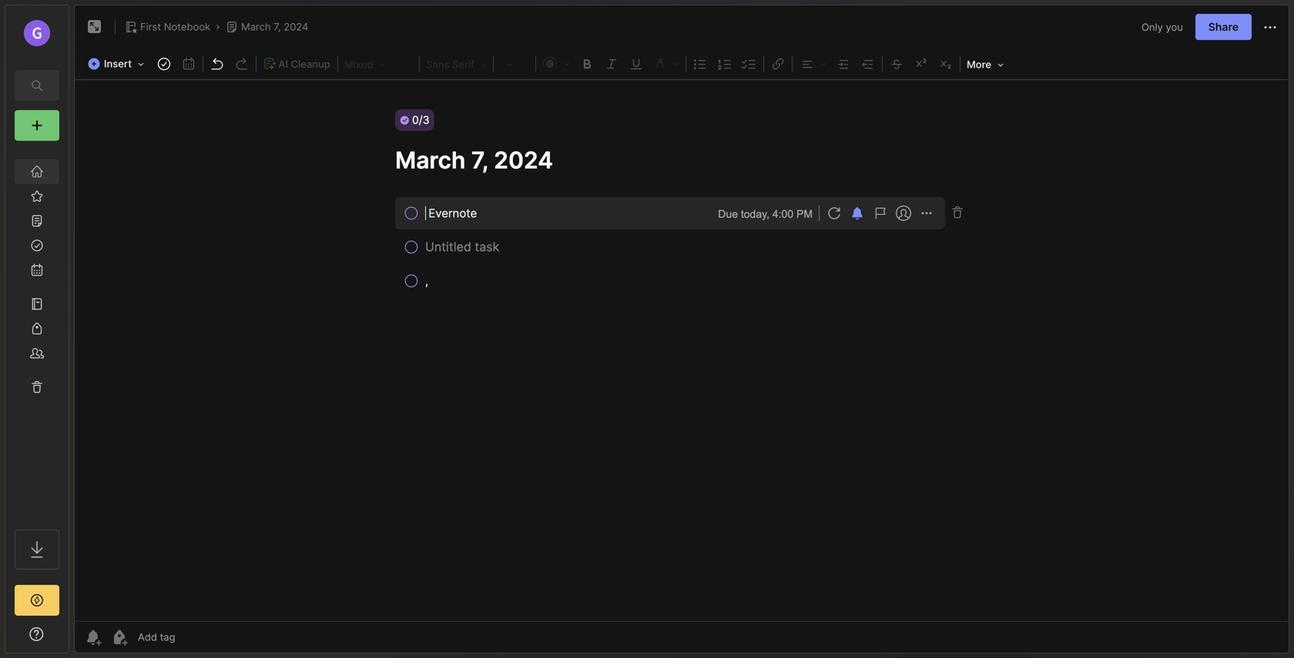 Task type: describe. For each thing, give the bounding box(es) containing it.
2024
[[284, 21, 309, 33]]

you
[[1166, 21, 1183, 33]]

7,
[[274, 21, 281, 33]]

march 7, 2024
[[241, 21, 309, 33]]

first notebook button
[[122, 16, 214, 38]]

share button
[[1196, 14, 1252, 40]]

font family image
[[422, 54, 492, 74]]

add tag image
[[110, 629, 129, 647]]

Font family field
[[422, 54, 492, 74]]

share
[[1209, 20, 1239, 34]]

more
[[967, 59, 992, 71]]

main element
[[0, 0, 74, 659]]

font size image
[[496, 54, 534, 74]]

Alignment field
[[795, 53, 832, 73]]

undo image
[[207, 53, 228, 75]]

home image
[[29, 164, 45, 180]]

march 7, 2024 button
[[223, 16, 312, 38]]

click to expand image
[[67, 630, 79, 649]]

only you
[[1142, 21, 1183, 33]]

Highlight field
[[649, 53, 684, 73]]

WHAT'S NEW field
[[5, 623, 69, 647]]

Insert field
[[84, 53, 152, 75]]

Add tag field
[[136, 631, 252, 645]]

Font color field
[[538, 53, 575, 73]]



Task type: vqa. For each thing, say whether or not it's contained in the screenshot.
Edit search image
yes



Task type: locate. For each thing, give the bounding box(es) containing it.
More field
[[963, 54, 1009, 76]]

add a reminder image
[[84, 629, 102, 647]]

tree
[[5, 150, 69, 516]]

first
[[140, 21, 161, 33]]

Account field
[[5, 18, 69, 49]]

Note Editor text field
[[75, 79, 1289, 622]]

insert
[[104, 58, 132, 70]]

Font size field
[[496, 54, 534, 74]]

tree inside main element
[[5, 150, 69, 516]]

only
[[1142, 21, 1163, 33]]

first notebook
[[140, 21, 210, 33]]

more actions image
[[1261, 18, 1280, 37]]

march
[[241, 21, 271, 33]]

edit search image
[[28, 76, 46, 95]]

Heading level field
[[340, 54, 418, 74]]

alignment image
[[795, 53, 832, 73]]

notebook
[[164, 21, 210, 33]]

account image
[[24, 20, 50, 46]]

More actions field
[[1261, 17, 1280, 37]]

note window element
[[74, 5, 1290, 658]]

upgrade image
[[28, 592, 46, 610]]

highlight image
[[649, 53, 684, 73]]

expand note image
[[86, 18, 104, 36]]

heading level image
[[340, 54, 418, 74]]

task image
[[153, 53, 175, 75]]

font color image
[[538, 53, 575, 73]]



